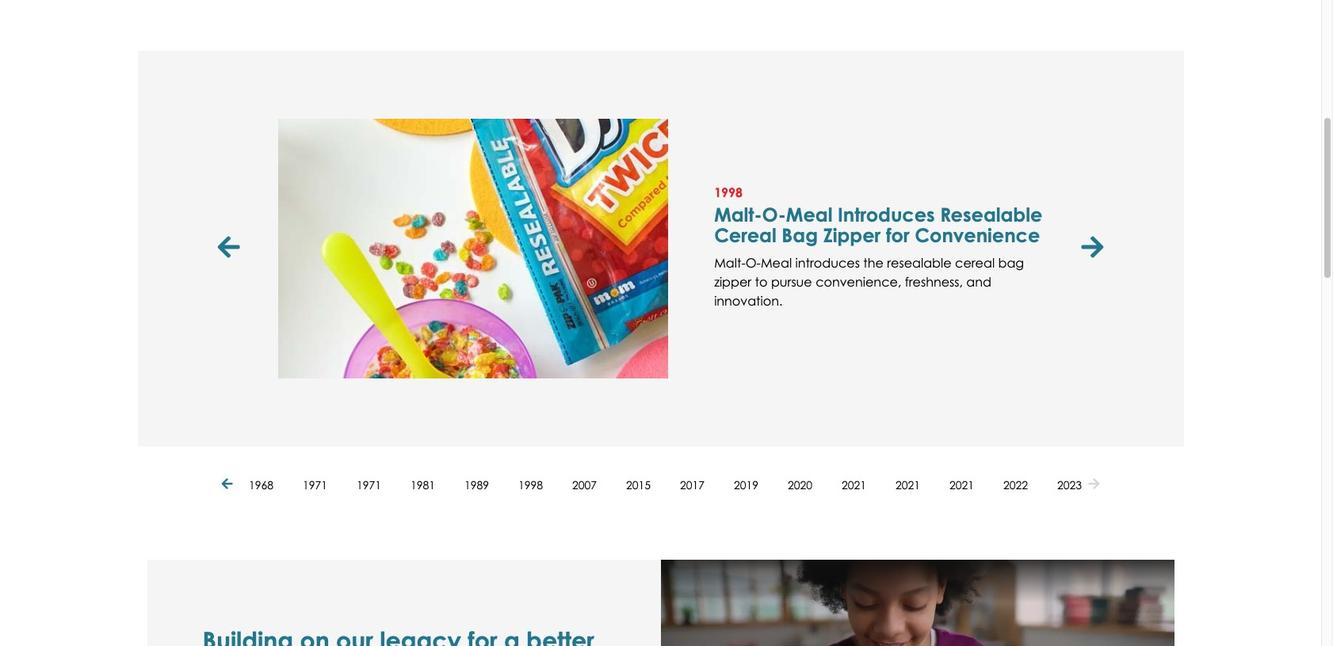 Task type: vqa. For each thing, say whether or not it's contained in the screenshot.
"carousel" region
yes



Task type: locate. For each thing, give the bounding box(es) containing it.
0 vertical spatial malt-
[[714, 203, 762, 226]]

0 vertical spatial meal
[[786, 203, 832, 226]]

1989
[[464, 479, 489, 492]]

1 vertical spatial meal
[[761, 256, 792, 271]]

meal inside malt-o-meal introduces the resealable cereal bag zipper to pursue convenience, freshness, and innovation.
[[761, 256, 792, 271]]

1998 inside 1998 malt-o-meal introduces resealable cereal bag zipper for convenience
[[714, 185, 743, 201]]

1 vertical spatial next image
[[1089, 479, 1100, 492]]

next image for previous image
[[1081, 236, 1104, 261]]

0 horizontal spatial 1971
[[303, 479, 327, 492]]

2023
[[1057, 479, 1082, 492]]

1 malt- from the top
[[714, 203, 762, 226]]

1971 right 1968
[[303, 479, 327, 492]]

next image inside carousel region
[[1081, 236, 1104, 261]]

0 horizontal spatial 1998
[[518, 479, 543, 492]]

2022
[[1003, 479, 1028, 492]]

1 horizontal spatial 2021
[[896, 479, 920, 492]]

1 horizontal spatial 1971
[[357, 479, 381, 492]]

and
[[966, 275, 991, 290]]

malt- left bag
[[714, 203, 762, 226]]

meal up introduces
[[786, 203, 832, 226]]

1 horizontal spatial 1998
[[714, 185, 743, 201]]

resealable
[[940, 203, 1042, 226]]

0 vertical spatial 1998
[[714, 185, 743, 201]]

1 1971 from the left
[[303, 479, 327, 492]]

1971
[[303, 479, 327, 492], [357, 479, 381, 492]]

innovation.
[[714, 294, 783, 309]]

meal
[[786, 203, 832, 226], [761, 256, 792, 271]]

malt-o-meal introduces the resealable cereal bag zipper to pursue convenience, freshness, and innovation.
[[714, 256, 1024, 309]]

2021
[[842, 479, 866, 492], [896, 479, 920, 492], [949, 479, 974, 492]]

for
[[886, 224, 910, 247]]

previous image
[[222, 479, 237, 492]]

o-
[[762, 203, 786, 226], [746, 256, 761, 271]]

bag
[[782, 224, 818, 247]]

malt- inside 1998 malt-o-meal introduces resealable cereal bag zipper for convenience
[[714, 203, 762, 226]]

2 horizontal spatial 2021
[[949, 479, 974, 492]]

resealable
[[887, 256, 952, 271]]

1998 right 1989
[[518, 479, 543, 492]]

meal inside 1998 malt-o-meal introduces resealable cereal bag zipper for convenience
[[786, 203, 832, 226]]

1998 malt-o-meal introduces resealable cereal bag zipper for convenience
[[714, 185, 1042, 247]]

0 vertical spatial next image
[[1081, 236, 1104, 261]]

meal up to
[[761, 256, 792, 271]]

bag
[[998, 256, 1024, 271]]

1 horizontal spatial o-
[[762, 203, 786, 226]]

1 2021 from the left
[[842, 479, 866, 492]]

2020
[[788, 479, 812, 492]]

next image
[[1081, 236, 1104, 261], [1089, 479, 1100, 492]]

0 horizontal spatial o-
[[746, 256, 761, 271]]

1971 left 1981
[[357, 479, 381, 492]]

1 vertical spatial 1998
[[518, 479, 543, 492]]

0 horizontal spatial 2021
[[842, 479, 866, 492]]

1 vertical spatial malt-
[[714, 256, 746, 271]]

introduces
[[838, 203, 935, 226]]

2 malt- from the top
[[714, 256, 746, 271]]

0 vertical spatial o-
[[762, 203, 786, 226]]

malt- up zipper
[[714, 256, 746, 271]]

1998
[[714, 185, 743, 201], [518, 479, 543, 492]]

2 1971 from the left
[[357, 479, 381, 492]]

2017
[[680, 479, 705, 492]]

1998 up cereal
[[714, 185, 743, 201]]

to
[[755, 275, 768, 290]]

introduces
[[795, 256, 860, 271]]

2015
[[626, 479, 651, 492]]

malt-
[[714, 203, 762, 226], [714, 256, 746, 271]]

1 vertical spatial o-
[[746, 256, 761, 271]]

convenience
[[915, 224, 1040, 247]]



Task type: describe. For each thing, give the bounding box(es) containing it.
o- inside 1998 malt-o-meal introduces resealable cereal bag zipper for convenience
[[762, 203, 786, 226]]

1981
[[411, 479, 435, 492]]

1998 for 1998
[[518, 479, 543, 492]]

cereal
[[714, 224, 776, 247]]

cereal
[[955, 256, 995, 271]]

2 2021 from the left
[[896, 479, 920, 492]]

o- inside malt-o-meal introduces the resealable cereal bag zipper to pursue convenience, freshness, and innovation.
[[746, 256, 761, 271]]

malt- inside malt-o-meal introduces the resealable cereal bag zipper to pursue convenience, freshness, and innovation.
[[714, 256, 746, 271]]

zipper
[[714, 275, 751, 290]]

malt-o-meal co. launches resealable cereal bag in 1998 image
[[278, 119, 668, 379]]

1968
[[249, 479, 273, 492]]

2007
[[572, 479, 597, 492]]

zipper
[[823, 224, 881, 247]]

freshness,
[[905, 275, 963, 290]]

previous image
[[218, 236, 244, 261]]

pursue
[[771, 275, 812, 290]]

carousel region
[[213, 51, 1108, 447]]

3 2021 from the left
[[949, 479, 974, 492]]

the
[[863, 256, 884, 271]]

2019
[[734, 479, 758, 492]]

convenience,
[[816, 275, 901, 290]]

next image for previous icon
[[1089, 479, 1100, 492]]

1998 for 1998 malt-o-meal introduces resealable cereal bag zipper for convenience
[[714, 185, 743, 201]]



